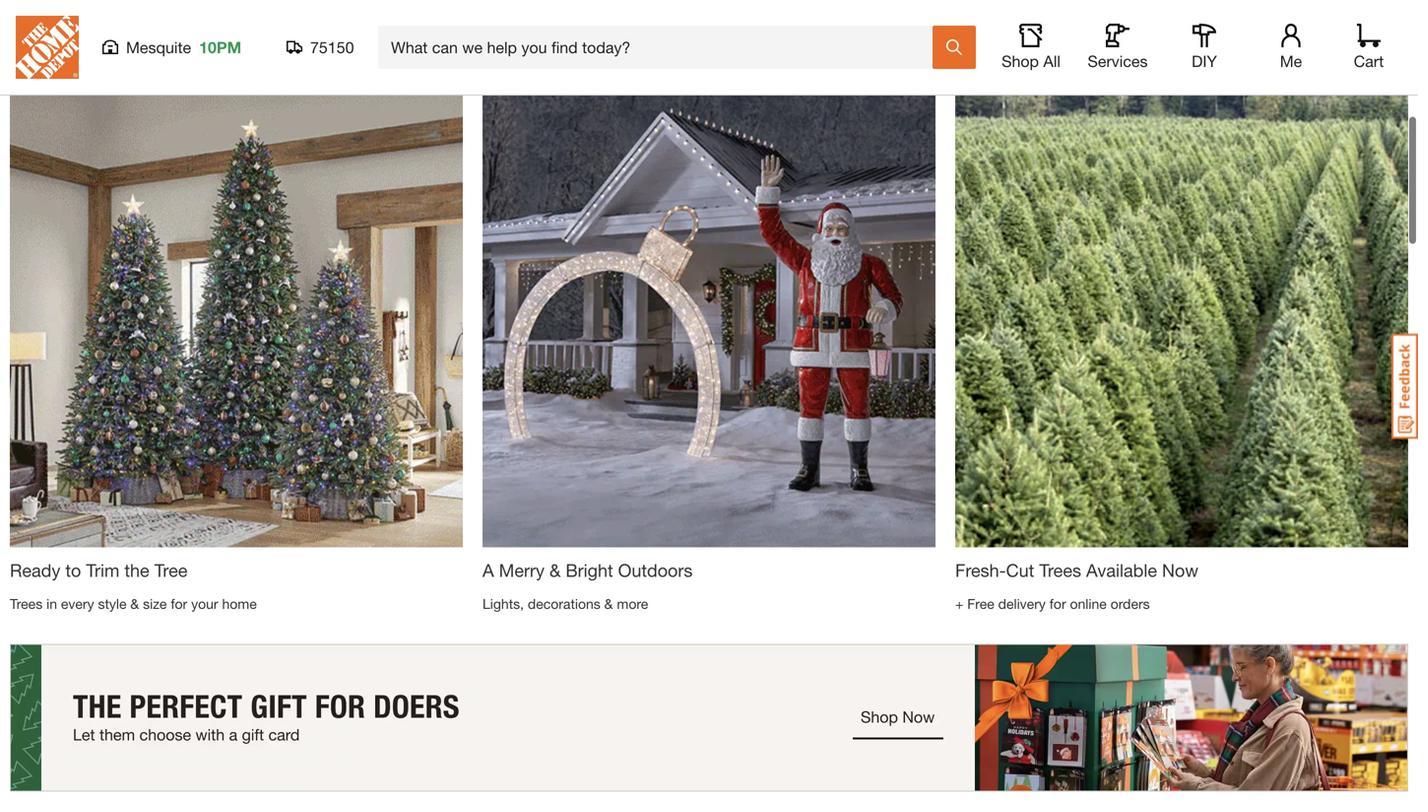 Task type: vqa. For each thing, say whether or not it's contained in the screenshot.
the middle THE ASHBURN
no



Task type: describe. For each thing, give the bounding box(es) containing it.
all
[[1044, 52, 1061, 70]]

mesquite
[[126, 38, 191, 57]]

trees in every style & size for your home
[[10, 595, 257, 612]]

1 for from the left
[[171, 595, 187, 612]]

free
[[968, 595, 995, 612]]

ready to trim the tree
[[10, 560, 188, 581]]

services button
[[1087, 24, 1150, 71]]

decorations
[[528, 595, 601, 612]]

orders
[[1111, 595, 1151, 612]]

work
[[290, 23, 370, 64]]

me
[[1281, 52, 1303, 70]]

more
[[617, 595, 649, 612]]

lights, decorations & more
[[483, 595, 649, 612]]

What can we help you find today? search field
[[391, 27, 932, 68]]

 image for now
[[956, 94, 1409, 547]]

me button
[[1260, 24, 1323, 71]]

1 vertical spatial trees
[[10, 595, 43, 612]]

shop all button
[[1000, 24, 1063, 71]]

cart link
[[1348, 24, 1391, 71]]

cart
[[1355, 52, 1385, 70]]

merry
[[499, 560, 545, 581]]

2 for from the left
[[1050, 595, 1067, 612]]

& for a
[[550, 560, 561, 581]]

fresh-cut trees available now
[[956, 560, 1199, 581]]

style
[[98, 595, 127, 612]]

 image for tree
[[10, 94, 463, 547]]

delivery
[[999, 595, 1046, 612]]

75150 button
[[287, 37, 355, 57]]

whistle while you work
[[10, 23, 370, 64]]

diy button
[[1174, 24, 1237, 71]]

mesquite 10pm
[[126, 38, 241, 57]]

a merry & bright outdoors
[[483, 560, 693, 581]]

ready
[[10, 560, 60, 581]]

now
[[1163, 560, 1199, 581]]

available
[[1087, 560, 1158, 581]]

every
[[61, 595, 94, 612]]

+
[[956, 595, 964, 612]]

 image for outdoors
[[483, 94, 936, 547]]

home
[[222, 595, 257, 612]]

to
[[65, 560, 81, 581]]

outdoors
[[618, 560, 693, 581]]

shop all
[[1002, 52, 1061, 70]]

feedback link image
[[1392, 333, 1419, 439]]

10pm
[[199, 38, 241, 57]]

75150
[[310, 38, 354, 57]]

the
[[125, 560, 150, 581]]

tree
[[154, 560, 188, 581]]

services
[[1088, 52, 1148, 70]]

0 horizontal spatial &
[[130, 595, 139, 612]]

in
[[46, 595, 57, 612]]

while
[[130, 23, 213, 64]]



Task type: locate. For each thing, give the bounding box(es) containing it.
bright
[[566, 560, 614, 581]]

for
[[171, 595, 187, 612], [1050, 595, 1067, 612]]

size
[[143, 595, 167, 612]]

1  image from the left
[[10, 94, 463, 547]]

& for lights,
[[605, 595, 613, 612]]

for left online
[[1050, 595, 1067, 612]]

a
[[483, 560, 494, 581]]

the perfect gift for doers - let them choose with a gift card. shop now image
[[10, 644, 1409, 792]]

your
[[191, 595, 218, 612]]

0 vertical spatial trees
[[1040, 560, 1082, 581]]

online
[[1071, 595, 1107, 612]]

& left more
[[605, 595, 613, 612]]

0 horizontal spatial  image
[[10, 94, 463, 547]]

& left size at bottom left
[[130, 595, 139, 612]]

whistle
[[10, 23, 120, 64]]

2 horizontal spatial &
[[605, 595, 613, 612]]

& right merry
[[550, 560, 561, 581]]

3  image from the left
[[956, 94, 1409, 547]]

trees
[[1040, 560, 1082, 581], [10, 595, 43, 612]]

0 horizontal spatial for
[[171, 595, 187, 612]]

fresh-
[[956, 560, 1007, 581]]

0 horizontal spatial trees
[[10, 595, 43, 612]]

trees left the in on the bottom of the page
[[10, 595, 43, 612]]

1 horizontal spatial for
[[1050, 595, 1067, 612]]

diy
[[1192, 52, 1218, 70]]

2 horizontal spatial  image
[[956, 94, 1409, 547]]

 image
[[10, 94, 463, 547], [483, 94, 936, 547], [956, 94, 1409, 547]]

1 horizontal spatial trees
[[1040, 560, 1082, 581]]

1 horizontal spatial  image
[[483, 94, 936, 547]]

trim
[[86, 560, 120, 581]]

trees up + free delivery for online orders
[[1040, 560, 1082, 581]]

cut
[[1007, 560, 1035, 581]]

you
[[223, 23, 280, 64]]

the home depot logo image
[[16, 16, 79, 79]]

shop
[[1002, 52, 1040, 70]]

for right size at bottom left
[[171, 595, 187, 612]]

+ free delivery for online orders
[[956, 595, 1151, 612]]

&
[[550, 560, 561, 581], [130, 595, 139, 612], [605, 595, 613, 612]]

2  image from the left
[[483, 94, 936, 547]]

lights,
[[483, 595, 524, 612]]

1 horizontal spatial &
[[550, 560, 561, 581]]



